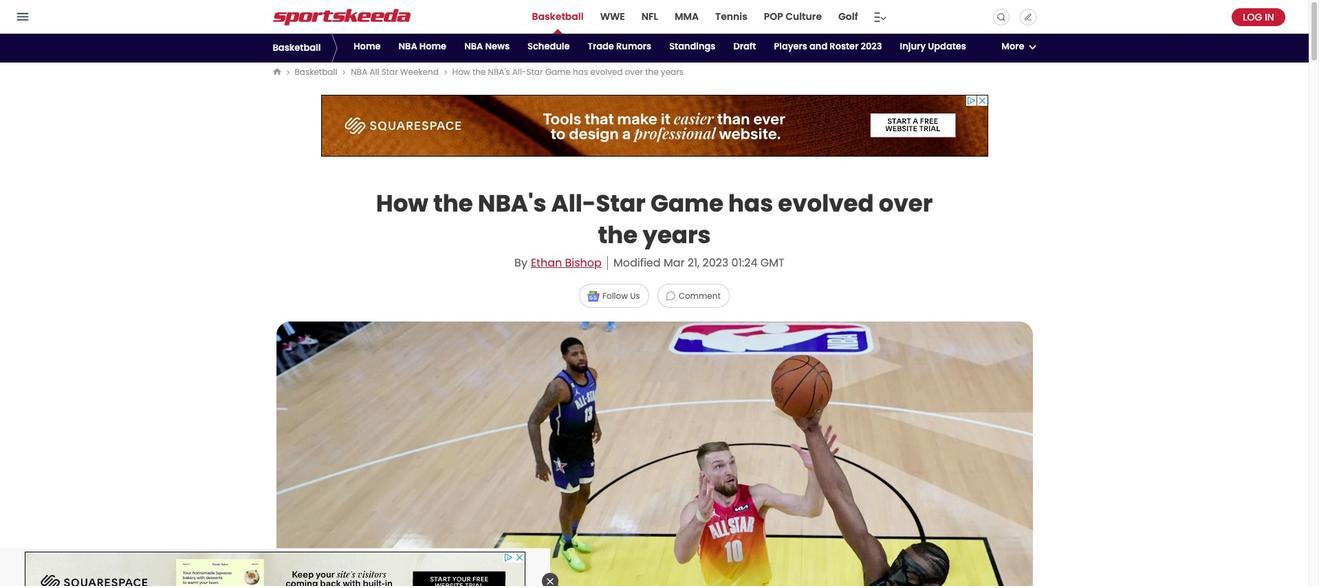 Task type: vqa. For each thing, say whether or not it's contained in the screenshot.
'SmackDown'
no



Task type: describe. For each thing, give the bounding box(es) containing it.
0 horizontal spatial basketball link
[[295, 66, 337, 78]]

golf link
[[837, 0, 860, 34]]

1 vertical spatial advertisement region
[[25, 553, 526, 587]]

0 vertical spatial nba's
[[488, 66, 510, 78]]

log
[[1244, 10, 1263, 24]]

trade rumors link
[[586, 34, 654, 63]]

mma link
[[674, 0, 701, 34]]

follow icon image
[[587, 291, 600, 302]]

roster
[[830, 40, 859, 53]]

home link
[[352, 34, 383, 63]]

2023 for roster
[[861, 40, 883, 53]]

players and roster 2023 link
[[772, 34, 885, 63]]

by ethan bishop
[[515, 255, 602, 271]]

follow
[[603, 290, 628, 302]]

players
[[774, 40, 808, 53]]

0 horizontal spatial over
[[625, 66, 643, 78]]

0 vertical spatial game
[[545, 66, 571, 78]]

2023 for 21,
[[703, 255, 729, 271]]

by
[[515, 255, 528, 271]]

us
[[630, 290, 640, 302]]

home inside "link"
[[420, 40, 447, 53]]

follow us link
[[579, 284, 649, 308]]

1 vertical spatial basketball
[[273, 41, 321, 54]]

nba for nba all star weekend
[[351, 66, 368, 78]]

home icon image
[[273, 68, 281, 75]]

1 home from the left
[[354, 40, 381, 53]]

trade rumors
[[588, 40, 652, 53]]

has inside how the nba's all-star game has evolved over the years
[[729, 187, 773, 220]]

ethan
[[531, 255, 562, 271]]

nba all star weekend link
[[351, 66, 439, 78]]

wwe link
[[599, 0, 627, 34]]

pop culture
[[764, 10, 822, 23]]

standings link
[[668, 34, 718, 63]]

schedule
[[528, 40, 570, 53]]

0 horizontal spatial all-
[[512, 66, 527, 78]]

tennis
[[716, 10, 748, 23]]

draft
[[734, 40, 756, 53]]

pop
[[764, 10, 784, 23]]

nba news link
[[462, 34, 512, 63]]

1 horizontal spatial basketball link
[[531, 0, 585, 34]]

nfl link
[[640, 0, 660, 34]]

ethan bishop link
[[531, 255, 608, 271]]

comment button
[[658, 284, 730, 308]]

years inside how the nba's all-star game has evolved over the years
[[643, 219, 711, 252]]

0 vertical spatial has
[[573, 66, 588, 78]]

log in link
[[1232, 8, 1286, 26]]

2 vertical spatial basketball
[[295, 66, 337, 78]]

01:24
[[732, 255, 758, 271]]

modified mar 21, 2023 01:24 gmt
[[614, 255, 785, 271]]

injury updates
[[900, 40, 967, 53]]

rumors
[[616, 40, 652, 53]]

modified
[[614, 255, 661, 271]]

game inside how the nba's all-star game has evolved over the years
[[651, 187, 724, 220]]



Task type: locate. For each thing, give the bounding box(es) containing it.
has down trade
[[573, 66, 588, 78]]

list icon image
[[874, 9, 887, 25]]

star up modified
[[596, 187, 646, 220]]

1 horizontal spatial star
[[527, 66, 543, 78]]

2023 right the 21,
[[703, 255, 729, 271]]

all
[[370, 66, 379, 78]]

1 horizontal spatial game
[[651, 187, 724, 220]]

basketball
[[532, 10, 584, 23], [273, 41, 321, 54], [295, 66, 337, 78]]

basketball right home icon
[[295, 66, 337, 78]]

injury updates link
[[898, 34, 969, 63]]

in
[[1265, 10, 1275, 24]]

follow us
[[603, 290, 640, 302]]

0 horizontal spatial home
[[354, 40, 381, 53]]

basketball link up 'schedule' at the top
[[531, 0, 585, 34]]

and
[[810, 40, 828, 53]]

nba for nba home
[[399, 40, 418, 53]]

game up the 21,
[[651, 187, 724, 220]]

nba home
[[399, 40, 447, 53]]

how inside how the nba's all-star game has evolved over the years
[[376, 187, 429, 220]]

1 horizontal spatial evolved
[[778, 187, 874, 220]]

nba for nba news
[[465, 40, 483, 53]]

injury
[[900, 40, 926, 53]]

nba
[[399, 40, 418, 53], [465, 40, 483, 53], [351, 66, 368, 78]]

home
[[354, 40, 381, 53], [420, 40, 447, 53]]

the
[[473, 66, 486, 78], [646, 66, 659, 78], [433, 187, 473, 220], [598, 219, 638, 252]]

evolved inside how the nba's all-star game has evolved over the years
[[778, 187, 874, 220]]

news
[[485, 40, 510, 53]]

nba's down the news
[[488, 66, 510, 78]]

nba all star weekend
[[351, 66, 439, 78]]

star right all
[[382, 66, 398, 78]]

0 horizontal spatial nba
[[351, 66, 368, 78]]

star inside how the nba's all-star game has evolved over the years
[[596, 187, 646, 220]]

1 horizontal spatial 2023
[[861, 40, 883, 53]]

1 vertical spatial over
[[879, 187, 933, 220]]

log in
[[1244, 10, 1275, 24]]

1 horizontal spatial over
[[879, 187, 933, 220]]

wwe
[[600, 10, 625, 23]]

schedule link
[[526, 34, 572, 63]]

nba home link
[[397, 34, 449, 63]]

draft link
[[732, 34, 759, 63]]

standings
[[670, 40, 716, 53]]

1 vertical spatial 2023
[[703, 255, 729, 271]]

21,
[[688, 255, 700, 271]]

0 horizontal spatial evolved
[[591, 66, 623, 78]]

0 horizontal spatial game
[[545, 66, 571, 78]]

1 vertical spatial years
[[643, 219, 711, 252]]

all- down the schedule link
[[512, 66, 527, 78]]

0 vertical spatial basketball
[[532, 10, 584, 23]]

2 horizontal spatial star
[[596, 187, 646, 220]]

basketball link right home icon
[[295, 66, 337, 78]]

1 vertical spatial basketball link
[[295, 66, 337, 78]]

culture
[[786, 10, 822, 23]]

basketball up home icon
[[273, 41, 321, 54]]

all- up ethan bishop link
[[552, 187, 596, 220]]

nba's inside how the nba's all-star game has evolved over the years
[[478, 187, 547, 220]]

star down the schedule link
[[527, 66, 543, 78]]

1 vertical spatial nba's
[[478, 187, 547, 220]]

evolved
[[591, 66, 623, 78], [778, 187, 874, 220]]

0 vertical spatial how the nba's all-star game has evolved over the years
[[453, 66, 684, 78]]

years down "standings" link
[[661, 66, 684, 78]]

years
[[661, 66, 684, 78], [643, 219, 711, 252]]

home up all
[[354, 40, 381, 53]]

0 vertical spatial advertisement region
[[321, 95, 988, 157]]

2 horizontal spatial nba
[[465, 40, 483, 53]]

0 horizontal spatial how
[[376, 187, 429, 220]]

0 horizontal spatial has
[[573, 66, 588, 78]]

2023
[[861, 40, 883, 53], [703, 255, 729, 271]]

0 horizontal spatial star
[[382, 66, 398, 78]]

0 vertical spatial evolved
[[591, 66, 623, 78]]

0 vertical spatial basketball link
[[531, 0, 585, 34]]

nba left all
[[351, 66, 368, 78]]

basketball up 'schedule' at the top
[[532, 10, 584, 23]]

basketball link
[[531, 0, 585, 34], [295, 66, 337, 78]]

trade
[[588, 40, 614, 53]]

has
[[573, 66, 588, 78], [729, 187, 773, 220]]

weekend
[[400, 66, 439, 78]]

writers home image
[[1024, 13, 1032, 21]]

nba left the news
[[465, 40, 483, 53]]

1 vertical spatial game
[[651, 187, 724, 220]]

pop culture link
[[763, 0, 824, 34]]

how the nba's all-star game has evolved over the years up modified
[[376, 187, 933, 252]]

1 horizontal spatial nba
[[399, 40, 418, 53]]

chevron down image
[[1029, 44, 1037, 49]]

nba inside "link"
[[399, 40, 418, 53]]

0 vertical spatial all-
[[512, 66, 527, 78]]

gmt
[[761, 255, 785, 271]]

all-
[[512, 66, 527, 78], [552, 187, 596, 220]]

nba's up the by on the top
[[478, 187, 547, 220]]

over
[[625, 66, 643, 78], [879, 187, 933, 220]]

2 home from the left
[[420, 40, 447, 53]]

nba news
[[465, 40, 510, 53]]

comment image
[[665, 291, 676, 302]]

1 horizontal spatial how
[[453, 66, 470, 78]]

0 vertical spatial years
[[661, 66, 684, 78]]

bishop
[[565, 255, 602, 271]]

nfl
[[642, 10, 658, 23]]

updates
[[928, 40, 967, 53]]

1 vertical spatial how the nba's all-star game has evolved over the years
[[376, 187, 933, 252]]

1 vertical spatial evolved
[[778, 187, 874, 220]]

1 horizontal spatial home
[[420, 40, 447, 53]]

years up mar
[[643, 219, 711, 252]]

0 horizontal spatial 2023
[[703, 255, 729, 271]]

0 vertical spatial 2023
[[861, 40, 883, 53]]

more
[[1002, 40, 1025, 53]]

has up 01:24
[[729, 187, 773, 220]]

1 horizontal spatial all-
[[552, 187, 596, 220]]

game down the schedule link
[[545, 66, 571, 78]]

nba up "weekend"
[[399, 40, 418, 53]]

nba's
[[488, 66, 510, 78], [478, 187, 547, 220]]

mma
[[675, 10, 699, 23]]

mar
[[664, 255, 685, 271]]

tennis link
[[714, 0, 749, 34]]

how the nba's all-star game has evolved over the years
[[453, 66, 684, 78], [376, 187, 933, 252]]

players and roster 2023
[[774, 40, 883, 53]]

golf
[[839, 10, 858, 23]]

how
[[453, 66, 470, 78], [376, 187, 429, 220]]

1 horizontal spatial has
[[729, 187, 773, 220]]

over inside how the nba's all-star game has evolved over the years
[[879, 187, 933, 220]]

0 vertical spatial over
[[625, 66, 643, 78]]

1 vertical spatial how
[[376, 187, 429, 220]]

1 vertical spatial all-
[[552, 187, 596, 220]]

advertisement region
[[321, 95, 988, 157], [25, 553, 526, 587]]

1 vertical spatial has
[[729, 187, 773, 220]]

game
[[545, 66, 571, 78], [651, 187, 724, 220]]

comment
[[679, 290, 721, 302]]

2023 right 'roster' in the right top of the page
[[861, 40, 883, 53]]

how the nba's all-star game has evolved over the years down the schedule link
[[453, 66, 684, 78]]

home up "weekend"
[[420, 40, 447, 53]]

0 vertical spatial how
[[453, 66, 470, 78]]

star inside the nba all star weekend link
[[382, 66, 398, 78]]

sportskeeda logo image
[[273, 9, 410, 25]]

star
[[382, 66, 398, 78], [527, 66, 543, 78], [596, 187, 646, 220]]



